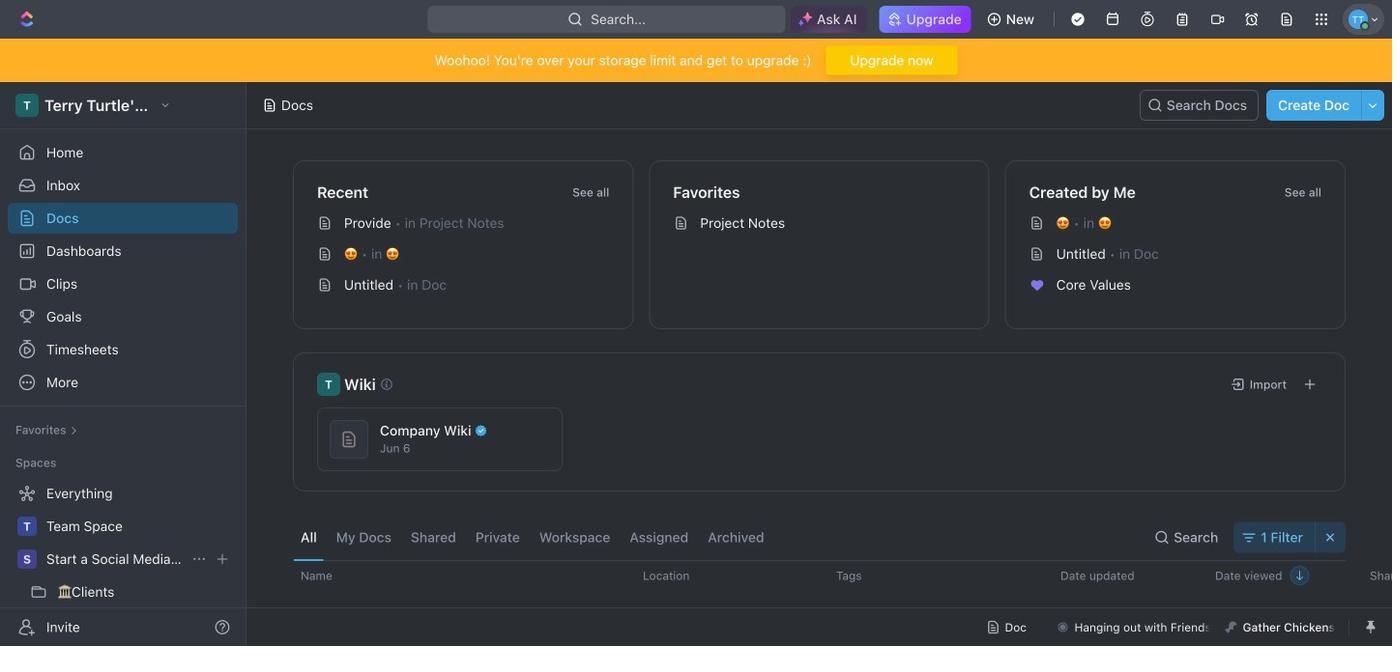 Task type: locate. For each thing, give the bounding box(es) containing it.
tree inside sidebar navigation
[[8, 479, 238, 647]]

sidebar navigation
[[0, 82, 250, 647]]

heart image
[[1031, 279, 1044, 292]]

tab list
[[293, 515, 772, 561]]

tree
[[8, 479, 238, 647]]

row
[[272, 561, 1393, 592]]

1 vertical spatial terry turtle's workspace, , element
[[317, 373, 340, 397]]

0 vertical spatial terry turtle's workspace, , element
[[15, 94, 39, 117]]

team space, , element
[[17, 517, 37, 537]]

start a social media marketing agency, , element
[[17, 550, 37, 570]]

terry turtle's workspace, , element
[[15, 94, 39, 117], [317, 373, 340, 397]]

0 horizontal spatial terry turtle's workspace, , element
[[15, 94, 39, 117]]

drumstick bite image
[[1226, 622, 1237, 634]]



Task type: vqa. For each thing, say whether or not it's contained in the screenshot.
the top Task
no



Task type: describe. For each thing, give the bounding box(es) containing it.
company wiki image
[[339, 430, 359, 450]]

1 horizontal spatial terry turtle's workspace, , element
[[317, 373, 340, 397]]



